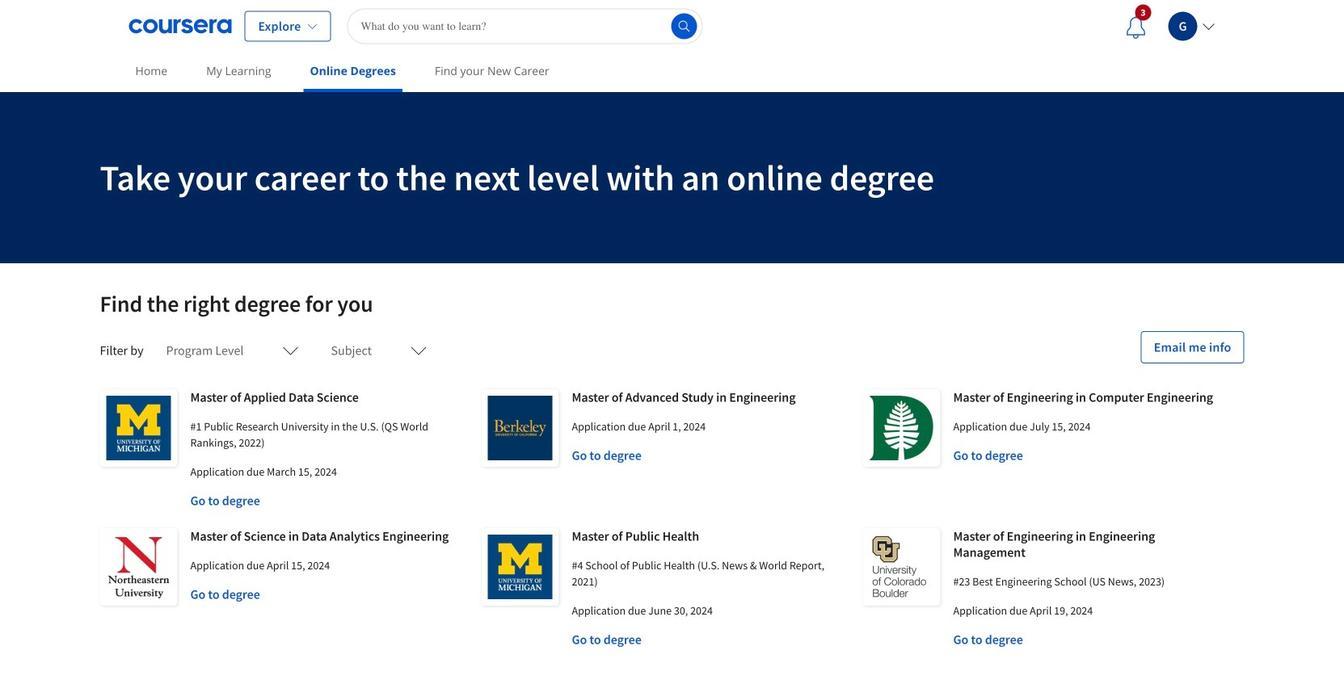 Task type: vqa. For each thing, say whether or not it's contained in the screenshot.
the left university of michigan image
yes



Task type: locate. For each thing, give the bounding box(es) containing it.
What do you want to learn? text field
[[347, 8, 703, 44]]

0 horizontal spatial university of michigan image
[[100, 390, 177, 467]]

1 horizontal spatial university of michigan image
[[482, 529, 559, 606]]

1 vertical spatial university of michigan image
[[482, 529, 559, 606]]

None search field
[[347, 8, 703, 44]]

university of michigan image
[[100, 390, 177, 467], [482, 529, 559, 606]]

0 vertical spatial university of michigan image
[[100, 390, 177, 467]]



Task type: describe. For each thing, give the bounding box(es) containing it.
dartmouth college image
[[863, 390, 941, 467]]

coursera image
[[129, 13, 232, 39]]

university of california, berkeley image
[[482, 390, 559, 467]]

northeastern university image
[[100, 529, 177, 606]]

university of colorado boulder image
[[863, 529, 941, 606]]



